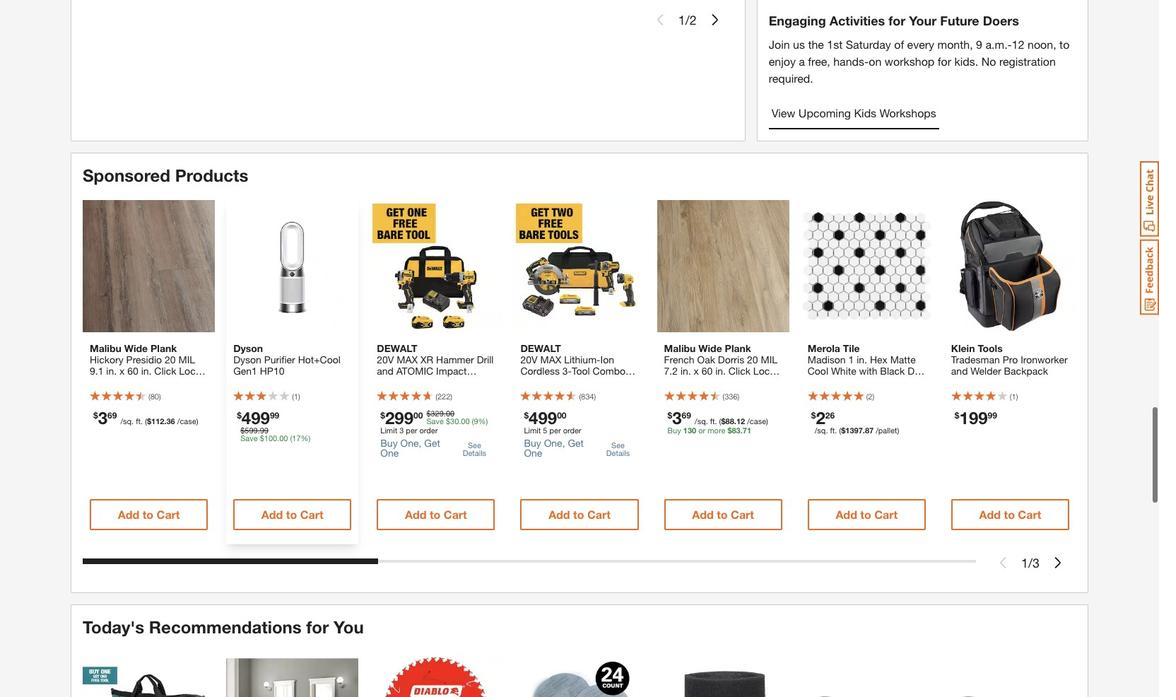 Task type: describe. For each thing, give the bounding box(es) containing it.
one, for 299
[[401, 437, 422, 449]]

5.0
[[556, 376, 570, 388]]

1397
[[846, 426, 863, 435]]

add to cart for dyson dyson purifier hot+cool gen1 hp10
[[262, 508, 324, 521]]

cart for hickory presidio 20 mil 9.1 in. x 60 in. click lock waterproof luxury vinyl plank flooring (30.5 sq. ft./case)
[[157, 508, 180, 521]]

in. left hex
[[857, 354, 868, 366]]

add to cart for merola tile madison 1 in. hex matte cool white with black dot 10-1/4 in. x 11-7/8 in. porcelain mosaic tile (619.2 sq. ft./pallet)
[[836, 508, 898, 521]]

69 for $ 3 69 /sq. ft. ( $ 112 . 36 /case )
[[108, 410, 117, 421]]

99 for 199
[[988, 410, 998, 421]]

add for malibu wide plank french oak dorris 20 mil 7.2 in. x 60 in. click lock waterproof luxury vinyl plank flooring (23.9 sq. ft./case)
[[692, 508, 714, 521]]

(30.5
[[156, 387, 178, 399]]

impact
[[436, 365, 467, 377]]

20v max xr hammer drill and atomic impact driver 2 tool combo kit with (2) 4.0ah batteries, charger, and bag image
[[370, 200, 502, 332]]

499 for $ 499 99 $ 599 . 99 save $ 100 . 00 ( 17 %)
[[242, 408, 270, 428]]

/pallet
[[876, 426, 898, 435]]

/ for 3
[[1029, 555, 1033, 571]]

and inside klein tools tradesman pro ironworker and welder backpack
[[952, 365, 968, 377]]

to for malibu wide plank hickory presidio 20 mil 9.1 in. x 60 in. click lock waterproof luxury vinyl plank flooring (30.5 sq. ft./case)
[[143, 508, 154, 521]]

112
[[151, 416, 164, 426]]

limit inside $ 499 00 limit 5 per order
[[524, 426, 541, 435]]

12 inside "join us the 1st saturday of every month, 9 a.m.-12 noon, to enjoy a free, hands-on workshop for kids. no registration required."
[[1012, 37, 1025, 51]]

add to cart for malibu wide plank french oak dorris 20 mil 7.2 in. x 60 in. click lock waterproof luxury vinyl plank flooring (23.9 sq. ft./case)
[[692, 508, 755, 521]]

2 down 11-
[[869, 392, 873, 401]]

/case for $ 3 69 /sq. ft. ( $ 112 . 36 /case )
[[177, 416, 196, 426]]

kids.
[[955, 54, 979, 68]]

mil inside malibu wide plank french oak dorris 20 mil 7.2 in. x 60 in. click lock waterproof luxury vinyl plank flooring (23.9 sq. ft./case)
[[761, 354, 778, 366]]

83
[[732, 426, 741, 435]]

hammer
[[436, 354, 474, 366]]

2 inside dewalt 20v max xr hammer drill and atomic impact driver 2 tool combo kit with (2) 4.0ah batteries, charger, and bag
[[406, 376, 411, 388]]

%) for 499
[[301, 433, 311, 443]]

or
[[699, 426, 706, 435]]

$ left bag
[[427, 409, 431, 418]]

with inside "merola tile madison 1 in. hex matte cool white with black dot 10-1/4 in. x 11-7/8 in. porcelain mosaic tile (619.2 sq. ft./pallet)"
[[860, 365, 878, 377]]

malibu wide plank hickory presidio 20 mil 9.1 in. x 60 in. click lock waterproof luxury vinyl plank flooring (30.5 sq. ft./case)
[[90, 342, 201, 411]]

for inside "join us the 1st saturday of every month, 9 a.m.-12 noon, to enjoy a free, hands-on workshop for kids. no registration required."
[[938, 54, 952, 68]]

499 for $ 499 00 limit 5 per order
[[529, 408, 557, 428]]

buy for 499
[[524, 437, 542, 449]]

klein tools tradesman pro ironworker and welder backpack
[[952, 342, 1068, 377]]

$ 499 99 $ 599 . 99 save $ 100 . 00 ( 17 %)
[[237, 408, 311, 443]]

lock inside malibu wide plank hickory presidio 20 mil 9.1 in. x 60 in. click lock waterproof luxury vinyl plank flooring (30.5 sq. ft./case)
[[179, 365, 201, 377]]

buy one, get one for 299
[[381, 437, 440, 459]]

merola
[[808, 342, 841, 354]]

per inside $ 499 00 limit 5 per order
[[550, 426, 561, 435]]

hands-
[[834, 54, 869, 68]]

17
[[292, 433, 301, 443]]

$ left 26
[[812, 410, 816, 421]]

click inside malibu wide plank hickory presidio 20 mil 9.1 in. x 60 in. click lock waterproof luxury vinyl plank flooring (30.5 sq. ft./case)
[[154, 365, 176, 377]]

add for klein tools tradesman pro ironworker and welder backpack
[[980, 508, 1001, 521]]

$ down 7.2
[[668, 410, 673, 421]]

french
[[664, 354, 695, 366]]

porcelain
[[808, 387, 849, 399]]

one for 299
[[381, 447, 399, 459]]

( 2 )
[[867, 392, 875, 401]]

) inside $ 3 69 /sq. ft. ( $ 88 . 12 /case ) buy 130 or more $ 83 . 71
[[767, 416, 769, 426]]

7/8
[[876, 376, 890, 388]]

tool inside dewalt 20v max xr hammer drill and atomic impact driver 2 tool combo kit with (2) 4.0ah batteries, charger, and bag
[[414, 376, 432, 388]]

wide for presidio
[[124, 342, 148, 354]]

) for oak
[[738, 392, 740, 401]]

dewalt for 499
[[521, 342, 561, 354]]

add to cart button for merola tile madison 1 in. hex matte cool white with black dot 10-1/4 in. x 11-7/8 in. porcelain mosaic tile (619.2 sq. ft./pallet)
[[808, 499, 926, 530]]

$ 299 00 $ 329 . 00 save $ 30 . 00 ( 9 %) limit 3 per order
[[381, 408, 488, 435]]

dyson dyson purifier hot+cool gen1 hp10
[[233, 342, 341, 377]]

/ for 2
[[686, 12, 690, 27]]

3/8 in.-16 tpi x 3-7/8 in. stainless steel eye bolt with hex nut (5-pack) image
[[945, 652, 1077, 697]]

vinyl inside malibu wide plank french oak dorris 20 mil 7.2 in. x 60 in. click lock waterproof luxury vinyl plank flooring (23.9 sq. ft./case)
[[749, 376, 770, 388]]

x inside malibu wide plank french oak dorris 20 mil 7.2 in. x 60 in. click lock waterproof luxury vinyl plank flooring (23.9 sq. ft./case)
[[694, 365, 699, 377]]

engaging activities for your future doers
[[769, 13, 1020, 28]]

cart for 20v max lithium-ion cordless 3-tool combo kit with 5.0 ah battery and 1.7 ah battery
[[588, 508, 611, 521]]

today's
[[83, 617, 144, 637]]

10-
[[808, 376, 823, 388]]

recommendations
[[149, 617, 302, 637]]

get for 299
[[424, 437, 440, 449]]

ironworker
[[1021, 354, 1068, 366]]

you
[[334, 617, 364, 637]]

36
[[167, 416, 175, 426]]

( inside $ 3 69 /sq. ft. ( $ 88 . 12 /case ) buy 130 or more $ 83 . 71
[[720, 416, 722, 426]]

6-1/2 in. x 40-tooth finish circular saw blade image
[[370, 652, 502, 697]]

cool
[[808, 365, 829, 377]]

00 inside $ 499 00 limit 5 per order
[[557, 410, 567, 421]]

month,
[[938, 37, 973, 51]]

1/4
[[823, 376, 837, 388]]

a
[[799, 54, 805, 68]]

no
[[982, 54, 997, 68]]

live chat image
[[1141, 161, 1160, 237]]

/sq. for 3
[[121, 416, 134, 426]]

oak
[[698, 354, 716, 366]]

with inside dewalt 20v max xr hammer drill and atomic impact driver 2 tool combo kit with (2) 4.0ah batteries, charger, and bag
[[377, 387, 395, 399]]

88
[[726, 416, 735, 426]]

french oak dorris 20 mil 7.2 in. x 60 in. click lock waterproof luxury vinyl plank flooring (23.9 sq. ft./case) image
[[657, 200, 790, 332]]

for for you
[[306, 617, 329, 637]]

222
[[438, 392, 451, 401]]

the
[[809, 37, 824, 51]]

2 dyson from the top
[[233, 354, 262, 366]]

$ left the 100
[[241, 426, 245, 435]]

100
[[264, 433, 277, 443]]

kit inside dewalt 20v max lithium-ion cordless 3-tool combo kit with 5.0 ah battery and 1.7 ah battery
[[521, 376, 533, 388]]

5
[[543, 426, 548, 435]]

hp10
[[260, 365, 285, 377]]

1 / 3
[[1022, 555, 1040, 571]]

to for klein tools tradesman pro ironworker and welder backpack
[[1004, 508, 1015, 521]]

( 1 ) for hot+cool
[[292, 392, 300, 401]]

malibu for french
[[664, 342, 696, 354]]

834
[[581, 392, 594, 401]]

in. right 7/8
[[893, 376, 903, 388]]

80
[[150, 392, 159, 401]]

vinyl inside malibu wide plank hickory presidio 20 mil 9.1 in. x 60 in. click lock waterproof luxury vinyl plank flooring (30.5 sq. ft./case)
[[174, 376, 195, 388]]

add to cart for malibu wide plank hickory presidio 20 mil 9.1 in. x 60 in. click lock waterproof luxury vinyl plank flooring (30.5 sq. ft./case)
[[118, 508, 180, 521]]

doers
[[983, 13, 1020, 28]]

flooring inside malibu wide plank french oak dorris 20 mil 7.2 in. x 60 in. click lock waterproof luxury vinyl plank flooring (23.9 sq. ft./case)
[[692, 387, 728, 399]]

in. right 9.1
[[106, 365, 117, 377]]

( inside $ 499 99 $ 599 . 99 save $ 100 . 00 ( 17 %)
[[290, 433, 292, 443]]

lithium-
[[564, 354, 601, 366]]

view upcoming kids workshops
[[772, 106, 937, 119]]

backpack
[[1004, 365, 1049, 377]]

today's recommendations for you
[[83, 617, 364, 637]]

dewalt for 299
[[377, 342, 418, 354]]

60 inside malibu wide plank french oak dorris 20 mil 7.2 in. x 60 in. click lock waterproof luxury vinyl plank flooring (23.9 sq. ft./case)
[[702, 365, 713, 377]]

20v for 299
[[377, 354, 394, 366]]

$ 499 00 limit 5 per order
[[524, 408, 582, 435]]

add to cart for klein tools tradesman pro ironworker and welder backpack
[[980, 508, 1042, 521]]

) for hammer
[[451, 392, 453, 401]]

to for merola tile madison 1 in. hex matte cool white with black dot 10-1/4 in. x 11-7/8 in. porcelain mosaic tile (619.2 sq. ft./pallet)
[[861, 508, 872, 521]]

buy inside $ 3 69 /sq. ft. ( $ 88 . 12 /case ) buy 130 or more $ 83 . 71
[[668, 426, 681, 435]]

sq. inside "merola tile madison 1 in. hex matte cool white with black dot 10-1/4 in. x 11-7/8 in. porcelain mosaic tile (619.2 sq. ft./pallet)"
[[838, 399, 852, 411]]

) for in.
[[873, 392, 875, 401]]

malibu for hickory
[[90, 342, 122, 354]]

xr
[[421, 354, 434, 366]]

add to cart button for dewalt 20v max xr hammer drill and atomic impact driver 2 tool combo kit with (2) 4.0ah batteries, charger, and bag
[[377, 499, 495, 530]]

add for malibu wide plank hickory presidio 20 mil 9.1 in. x 60 in. click lock waterproof luxury vinyl plank flooring (30.5 sq. ft./case)
[[118, 508, 139, 521]]

$ down gen1
[[237, 410, 242, 421]]

(619.2
[[808, 399, 835, 411]]

dorris
[[718, 354, 745, 366]]

1 horizontal spatial ah
[[573, 376, 585, 388]]

( 80 )
[[148, 392, 161, 401]]

plank down 9.1
[[90, 387, 114, 399]]

2 left next slide icon
[[690, 12, 697, 27]]

details for 299
[[463, 449, 487, 458]]

charger,
[[377, 399, 414, 411]]

gen1
[[233, 365, 257, 377]]

see details for 299
[[463, 441, 487, 458]]

combo inside dewalt 20v max xr hammer drill and atomic impact driver 2 tool combo kit with (2) 4.0ah batteries, charger, and bag
[[435, 376, 468, 388]]

) for gen1
[[298, 392, 300, 401]]

merola tile madison 1 in. hex matte cool white with black dot 10-1/4 in. x 11-7/8 in. porcelain mosaic tile (619.2 sq. ft./pallet)
[[808, 342, 924, 411]]

workshop
[[885, 54, 935, 68]]

view
[[772, 106, 796, 119]]

hex
[[870, 354, 888, 366]]

1 inside "merola tile madison 1 in. hex matte cool white with black dot 10-1/4 in. x 11-7/8 in. porcelain mosaic tile (619.2 sq. ft./pallet)"
[[849, 354, 854, 366]]

battery right 5.0
[[571, 387, 603, 399]]

1 dyson from the top
[[233, 342, 263, 354]]

get for 499
[[568, 437, 584, 449]]

engaging
[[769, 13, 826, 28]]

kit inside dewalt 20v max xr hammer drill and atomic impact driver 2 tool combo kit with (2) 4.0ah batteries, charger, and bag
[[471, 376, 483, 388]]

welder
[[971, 365, 1002, 377]]

battery up ( 834 ) at the bottom
[[588, 376, 620, 388]]

add for dewalt 20v max lithium-ion cordless 3-tool combo kit with 5.0 ah battery and 1.7 ah battery
[[549, 508, 570, 521]]

of
[[895, 37, 905, 51]]

to inside "join us the 1st saturday of every month, 9 a.m.-12 noon, to enjoy a free, hands-on workshop for kids. no registration required."
[[1060, 37, 1070, 51]]

white
[[832, 365, 857, 377]]

add to cart for dewalt 20v max lithium-ion cordless 3-tool combo kit with 5.0 ah battery and 1.7 ah battery
[[549, 508, 611, 521]]

and inside dewalt 20v max lithium-ion cordless 3-tool combo kit with 5.0 ah battery and 1.7 ah battery
[[521, 387, 537, 399]]

$ 2 26 /sq. ft. ( $ 1397 . 87 /pallet )
[[812, 408, 900, 435]]

3 left next slide image
[[1033, 555, 1040, 571]]

ft. for 2
[[831, 426, 837, 435]]

buy one, get one button for 499
[[524, 434, 594, 462]]

combo inside dewalt 20v max lithium-ion cordless 3-tool combo kit with 5.0 ah battery and 1.7 ah battery
[[593, 365, 626, 377]]

see for 299
[[468, 441, 481, 450]]

see details for 499
[[607, 441, 630, 458]]

mosaic
[[852, 387, 884, 399]]

$ down 9.1
[[93, 410, 98, 421]]

plank down 7.2
[[664, 387, 689, 399]]

add to cart for dewalt 20v max xr hammer drill and atomic impact driver 2 tool combo kit with (2) 4.0ah batteries, charger, and bag
[[405, 508, 467, 521]]

12 inside $ 3 69 /sq. ft. ( $ 88 . 12 /case ) buy 130 or more $ 83 . 71
[[737, 416, 745, 426]]

$ right 599
[[260, 433, 264, 443]]

presidio
[[126, 354, 162, 366]]

/sq. for 2
[[815, 426, 828, 435]]

) for ironworker
[[1017, 392, 1018, 401]]

in. right 1/4
[[840, 376, 850, 388]]

on
[[869, 54, 882, 68]]

with inside dewalt 20v max lithium-ion cordless 3-tool combo kit with 5.0 ah battery and 1.7 ah battery
[[535, 376, 554, 388]]

87
[[865, 426, 874, 435]]

/case for $ 3 69 /sq. ft. ( $ 88 . 12 /case ) buy 130 or more $ 83 . 71
[[748, 416, 767, 426]]

0 horizontal spatial 99
[[260, 426, 269, 435]]

( 336 )
[[723, 392, 740, 401]]

9 inside $ 299 00 $ 329 . 00 save $ 30 . 00 ( 9 %) limit 3 per order
[[474, 416, 478, 426]]

details for 499
[[607, 449, 630, 458]]



Task type: vqa. For each thing, say whether or not it's contained in the screenshot.
Questions & Answers
no



Task type: locate. For each thing, give the bounding box(es) containing it.
0 horizontal spatial one
[[381, 447, 399, 459]]

disposable dry pick-up only wet/dry vac disc filter with retainer band for select shop-vac brand shop vacuums (24-pack) image
[[514, 652, 646, 697]]

1 limit from the left
[[381, 426, 398, 435]]

$ right 329
[[446, 416, 450, 426]]

order inside $ 499 00 limit 5 per order
[[563, 426, 582, 435]]

pro
[[1003, 354, 1018, 366]]

in. right oak
[[716, 365, 726, 377]]

9 inside "join us the 1st saturday of every month, 9 a.m.-12 noon, to enjoy a free, hands-on workshop for kids. no registration required."
[[977, 37, 983, 51]]

%) inside $ 499 99 $ 599 . 99 save $ 100 . 00 ( 17 %)
[[301, 433, 311, 443]]

0 horizontal spatial tile
[[843, 342, 860, 354]]

x
[[120, 365, 125, 377], [694, 365, 699, 377], [853, 376, 858, 388]]

$ inside $ 499 00 limit 5 per order
[[524, 410, 529, 421]]

x right 7.2
[[694, 365, 699, 377]]

%) right the 100
[[301, 433, 311, 443]]

0 horizontal spatial buy one, get one
[[381, 437, 440, 459]]

. inside the $ 2 26 /sq. ft. ( $ 1397 . 87 /pallet )
[[863, 426, 865, 435]]

malibu up 7.2
[[664, 342, 696, 354]]

tile up white
[[843, 342, 860, 354]]

tool right (2)
[[414, 376, 432, 388]]

2 ( 1 ) from the left
[[1010, 392, 1018, 401]]

drill
[[477, 354, 494, 366]]

18v lxt lithium-ion battery and rapid optimum charger starter pack (5.0ah) image
[[83, 652, 215, 697]]

malibu inside malibu wide plank hickory presidio 20 mil 9.1 in. x 60 in. click lock waterproof luxury vinyl plank flooring (30.5 sq. ft./case)
[[90, 342, 122, 354]]

in. right 7.2
[[681, 365, 691, 377]]

ft./case) up 130
[[664, 399, 700, 411]]

3 down 9.1
[[98, 408, 108, 428]]

x inside "merola tile madison 1 in. hex matte cool white with black dot 10-1/4 in. x 11-7/8 in. porcelain mosaic tile (619.2 sq. ft./pallet)"
[[853, 376, 858, 388]]

1 get from the left
[[424, 437, 440, 449]]

3 down charger,
[[400, 426, 404, 435]]

20v
[[377, 354, 394, 366], [521, 354, 538, 366]]

2 luxury from the left
[[716, 376, 746, 388]]

2 details from the left
[[607, 449, 630, 458]]

buy one, get one for 499
[[524, 437, 584, 459]]

9.1
[[90, 365, 104, 377]]

9
[[977, 37, 983, 51], [474, 416, 478, 426]]

599
[[245, 426, 258, 435]]

2 vinyl from the left
[[749, 376, 770, 388]]

sq. inside malibu wide plank french oak dorris 20 mil 7.2 in. x 60 in. click lock waterproof luxury vinyl plank flooring (23.9 sq. ft./case)
[[755, 387, 769, 399]]

for for your
[[889, 13, 906, 28]]

madison
[[808, 354, 846, 366]]

max inside dewalt 20v max xr hammer drill and atomic impact driver 2 tool combo kit with (2) 4.0ah batteries, charger, and bag
[[397, 354, 418, 366]]

1 69 from the left
[[108, 410, 117, 421]]

1 horizontal spatial tile
[[887, 387, 902, 399]]

cart for french oak dorris 20 mil 7.2 in. x 60 in. click lock waterproof luxury vinyl plank flooring (23.9 sq. ft./case)
[[731, 508, 755, 521]]

2 buy one, get one from the left
[[524, 437, 584, 459]]

products
[[175, 165, 248, 185]]

cart
[[157, 508, 180, 521], [300, 508, 324, 521], [444, 508, 467, 521], [588, 508, 611, 521], [731, 508, 755, 521], [875, 508, 898, 521], [1019, 508, 1042, 521]]

5/16 in. - 18 tpi x 3-1/4 in. stainless steel eye bolt with nut (8-pack) image
[[801, 652, 933, 697]]

0 horizontal spatial ( 1 )
[[292, 392, 300, 401]]

dewalt inside dewalt 20v max lithium-ion cordless 3-tool combo kit with 5.0 ah battery and 1.7 ah battery
[[521, 342, 561, 354]]

ft. inside $ 3 69 /sq. ft. ( $ 88 . 12 /case ) buy 130 or more $ 83 . 71
[[711, 416, 717, 426]]

3 cart from the left
[[444, 508, 467, 521]]

dewalt 20v max lithium-ion cordless 3-tool combo kit with 5.0 ah battery and 1.7 ah battery
[[521, 342, 626, 399]]

1 horizontal spatial /sq.
[[695, 416, 708, 426]]

tool inside dewalt 20v max lithium-ion cordless 3-tool combo kit with 5.0 ah battery and 1.7 ah battery
[[572, 365, 590, 377]]

/case inside $ 3 69 /sq. ft. ( $ 88 . 12 /case ) buy 130 or more $ 83 . 71
[[748, 416, 767, 426]]

1 499 from the left
[[242, 408, 270, 428]]

(23.9
[[730, 387, 752, 399]]

0 horizontal spatial order
[[420, 426, 438, 435]]

activities
[[830, 13, 886, 28]]

wide
[[124, 342, 148, 354], [699, 342, 722, 354]]

/sq. inside the $ 2 26 /sq. ft. ( $ 1397 . 87 /pallet )
[[815, 426, 828, 435]]

add to cart
[[118, 508, 180, 521], [262, 508, 324, 521], [405, 508, 467, 521], [549, 508, 611, 521], [692, 508, 755, 521], [836, 508, 898, 521], [980, 508, 1042, 521]]

2 cart from the left
[[300, 508, 324, 521]]

sponsored
[[83, 165, 170, 185]]

kit left '1.7'
[[521, 376, 533, 388]]

get down $ 299 00 $ 329 . 00 save $ 30 . 00 ( 9 %) limit 3 per order
[[424, 437, 440, 449]]

dewalt up cordless
[[521, 342, 561, 354]]

2 /case from the left
[[748, 416, 767, 426]]

26
[[826, 410, 835, 421]]

add for dyson dyson purifier hot+cool gen1 hp10
[[262, 508, 283, 521]]

hickory presidio 20 mil 9.1 in. x 60 in. click lock waterproof luxury vinyl plank flooring (30.5 sq. ft./case) image
[[83, 200, 215, 332]]

1 horizontal spatial per
[[550, 426, 561, 435]]

0 horizontal spatial 12
[[737, 416, 745, 426]]

wide right hickory
[[124, 342, 148, 354]]

sq. right (23.9 at the right
[[755, 387, 769, 399]]

in. up ( 80 ) in the bottom left of the page
[[141, 365, 152, 377]]

add to cart button for dyson dyson purifier hot+cool gen1 hp10
[[233, 499, 352, 530]]

1 horizontal spatial details
[[607, 449, 630, 458]]

1 ft./case) from the left
[[90, 399, 125, 411]]

0 vertical spatial /
[[686, 12, 690, 27]]

max for 299
[[397, 354, 418, 366]]

one, down 299
[[401, 437, 422, 449]]

ft. inside $ 3 69 /sq. ft. ( $ 112 . 36 /case )
[[136, 416, 143, 426]]

2 get from the left
[[568, 437, 584, 449]]

malibu
[[90, 342, 122, 354], [664, 342, 696, 354]]

2 right driver
[[406, 376, 411, 388]]

ft. inside the $ 2 26 /sq. ft. ( $ 1397 . 87 /pallet )
[[831, 426, 837, 435]]

99 for 499
[[270, 410, 279, 421]]

wide for oak
[[699, 342, 722, 354]]

( inside $ 299 00 $ 329 . 00 save $ 30 . 00 ( 9 %) limit 3 per order
[[472, 416, 474, 426]]

save inside $ 299 00 $ 329 . 00 save $ 30 . 00 ( 9 %) limit 3 per order
[[427, 416, 444, 426]]

dot
[[908, 365, 924, 377]]

waterproof
[[90, 376, 139, 388], [664, 376, 714, 388]]

0 horizontal spatial dewalt
[[377, 342, 418, 354]]

1 horizontal spatial buy one, get one button
[[524, 434, 594, 462]]

buy one, get one button down '1.7'
[[524, 434, 594, 462]]

1 horizontal spatial save
[[427, 416, 444, 426]]

1 see from the left
[[468, 441, 481, 450]]

1 lock from the left
[[179, 365, 201, 377]]

order down 329
[[420, 426, 438, 435]]

1 horizontal spatial 20
[[747, 354, 758, 366]]

1 order from the left
[[420, 426, 438, 435]]

1 horizontal spatial 99
[[270, 410, 279, 421]]

12 right the 88
[[737, 416, 745, 426]]

one
[[381, 447, 399, 459], [524, 447, 543, 459]]

for down month,
[[938, 54, 952, 68]]

1 horizontal spatial %)
[[478, 416, 488, 426]]

2 horizontal spatial with
[[860, 365, 878, 377]]

to for dewalt 20v max lithium-ion cordless 3-tool combo kit with 5.0 ah battery and 1.7 ah battery
[[574, 508, 584, 521]]

7 add from the left
[[980, 508, 1001, 521]]

for left 'you'
[[306, 617, 329, 637]]

ah
[[573, 376, 585, 388], [557, 387, 569, 399]]

2 20v from the left
[[521, 354, 538, 366]]

1 right madison
[[849, 354, 854, 366]]

kit down the drill
[[471, 376, 483, 388]]

add to cart button for malibu wide plank hickory presidio 20 mil 9.1 in. x 60 in. click lock waterproof luxury vinyl plank flooring (30.5 sq. ft./case)
[[90, 499, 208, 530]]

dewalt inside dewalt 20v max xr hammer drill and atomic impact driver 2 tool combo kit with (2) 4.0ah batteries, charger, and bag
[[377, 342, 418, 354]]

feedback link image
[[1141, 239, 1160, 315]]

buy one, get one down 5
[[524, 437, 584, 459]]

lock right dorris
[[754, 365, 775, 377]]

2 flooring from the left
[[692, 387, 728, 399]]

required.
[[769, 71, 814, 85]]

2 one from the left
[[524, 447, 543, 459]]

0 horizontal spatial tool
[[414, 376, 432, 388]]

dewalt 20v max xr hammer drill and atomic impact driver 2 tool combo kit with (2) 4.0ah batteries, charger, and bag
[[377, 342, 494, 411]]

2 wide from the left
[[699, 342, 722, 354]]

1 horizontal spatial see
[[612, 441, 625, 450]]

20v inside dewalt 20v max lithium-ion cordless 3-tool combo kit with 5.0 ah battery and 1.7 ah battery
[[521, 354, 538, 366]]

69 for $ 3 69 /sq. ft. ( $ 88 . 12 /case ) buy 130 or more $ 83 . 71
[[682, 410, 692, 421]]

plank up (30.5
[[151, 342, 177, 354]]

3 add to cart button from the left
[[377, 499, 495, 530]]

20 inside malibu wide plank hickory presidio 20 mil 9.1 in. x 60 in. click lock waterproof luxury vinyl plank flooring (30.5 sq. ft./case)
[[165, 354, 176, 366]]

1 see details from the left
[[463, 441, 487, 458]]

2 buy one, get one button from the left
[[524, 434, 594, 462]]

1 right this is the first slide icon
[[1022, 555, 1029, 571]]

max left xr
[[397, 354, 418, 366]]

)
[[159, 392, 161, 401], [298, 392, 300, 401], [451, 392, 453, 401], [594, 392, 596, 401], [738, 392, 740, 401], [873, 392, 875, 401], [1017, 392, 1018, 401], [196, 416, 198, 426], [767, 416, 769, 426], [898, 426, 900, 435]]

next slide image
[[1053, 557, 1064, 568]]

1 vertical spatial for
[[938, 54, 952, 68]]

waterproof inside malibu wide plank hickory presidio 20 mil 9.1 in. x 60 in. click lock waterproof luxury vinyl plank flooring (30.5 sq. ft./case)
[[90, 376, 139, 388]]

1 one, from the left
[[401, 437, 422, 449]]

2 inside the $ 2 26 /sq. ft. ( $ 1397 . 87 /pallet )
[[816, 408, 826, 428]]

/ right this is the first slide image
[[686, 12, 690, 27]]

7 add to cart from the left
[[980, 508, 1042, 521]]

buy down $ 499 00 limit 5 per order
[[524, 437, 542, 449]]

1 horizontal spatial buy
[[524, 437, 542, 449]]

0 vertical spatial 12
[[1012, 37, 1025, 51]]

atomic
[[397, 365, 434, 377]]

one,
[[401, 437, 422, 449], [544, 437, 565, 449]]

this is the first slide image
[[998, 557, 1009, 568]]

20 right dorris
[[747, 354, 758, 366]]

cart for 20v max xr hammer drill and atomic impact driver 2 tool combo kit with (2) 4.0ah batteries, charger, and bag
[[444, 508, 467, 521]]

your
[[910, 13, 937, 28]]

2 see from the left
[[612, 441, 625, 450]]

bag
[[436, 399, 454, 411]]

99 right 599
[[260, 426, 269, 435]]

2 ft./case) from the left
[[664, 399, 700, 411]]

get
[[424, 437, 440, 449], [568, 437, 584, 449]]

registration
[[1000, 54, 1056, 68]]

mil right dorris
[[761, 354, 778, 366]]

( inside $ 3 69 /sq. ft. ( $ 112 . 36 /case )
[[145, 416, 147, 426]]

2 see details from the left
[[607, 441, 630, 458]]

1 vertical spatial 9
[[474, 416, 478, 426]]

1 vertical spatial tile
[[887, 387, 902, 399]]

00 inside $ 499 99 $ 599 . 99 save $ 100 . 00 ( 17 %)
[[279, 433, 288, 443]]

(2)
[[398, 387, 409, 399]]

batteries,
[[440, 387, 482, 399]]

99
[[270, 410, 279, 421], [988, 410, 998, 421], [260, 426, 269, 435]]

x inside malibu wide plank hickory presidio 20 mil 9.1 in. x 60 in. click lock waterproof luxury vinyl plank flooring (30.5 sq. ft./case)
[[120, 365, 125, 377]]

ft. for 3
[[136, 416, 143, 426]]

4.0ah
[[412, 387, 437, 399]]

1 horizontal spatial click
[[729, 365, 751, 377]]

$ left 36
[[147, 416, 151, 426]]

1 waterproof from the left
[[90, 376, 139, 388]]

1 horizontal spatial /
[[1029, 555, 1033, 571]]

flooring up $ 3 69 /sq. ft. ( $ 112 . 36 /case )
[[117, 387, 153, 399]]

3-
[[563, 365, 572, 377]]

$ left 87 at the bottom right
[[842, 426, 846, 435]]

buy one, get one down 299
[[381, 437, 440, 459]]

1 60 from the left
[[127, 365, 138, 377]]

ah right '1.7'
[[557, 387, 569, 399]]

0 horizontal spatial details
[[463, 449, 487, 458]]

299
[[385, 408, 414, 428]]

waterproof inside malibu wide plank french oak dorris 20 mil 7.2 in. x 60 in. click lock waterproof luxury vinyl plank flooring (23.9 sq. ft./case)
[[664, 376, 714, 388]]

0 horizontal spatial buy one, get one button
[[381, 434, 451, 462]]

1 wide from the left
[[124, 342, 148, 354]]

0 horizontal spatial luxury
[[142, 376, 172, 388]]

60 left dorris
[[702, 365, 713, 377]]

20 inside malibu wide plank french oak dorris 20 mil 7.2 in. x 60 in. click lock waterproof luxury vinyl plank flooring (23.9 sq. ft./case)
[[747, 354, 758, 366]]

sq.
[[180, 387, 194, 399], [755, 387, 769, 399], [838, 399, 852, 411]]

per down charger,
[[406, 426, 418, 435]]

matte
[[891, 354, 916, 366]]

add to cart button for malibu wide plank french oak dorris 20 mil 7.2 in. x 60 in. click lock waterproof luxury vinyl plank flooring (23.9 sq. ft./case)
[[664, 499, 783, 530]]

2 horizontal spatial /sq.
[[815, 426, 828, 435]]

1 horizontal spatial ( 1 )
[[1010, 392, 1018, 401]]

6 add from the left
[[836, 508, 858, 521]]

lock
[[179, 365, 201, 377], [754, 365, 775, 377]]

2 69 from the left
[[682, 410, 692, 421]]

0 horizontal spatial vinyl
[[174, 376, 195, 388]]

terryn 72 in. w x 20 in. d x 35 in. h double sink freestanding bath vanity in white with white engineered stone top image
[[226, 652, 359, 697]]

1 horizontal spatial ft.
[[711, 416, 717, 426]]

0 horizontal spatial with
[[377, 387, 395, 399]]

0 horizontal spatial waterproof
[[90, 376, 139, 388]]

3 add to cart from the left
[[405, 508, 467, 521]]

2 mil from the left
[[761, 354, 778, 366]]

wide right french
[[699, 342, 722, 354]]

1 mil from the left
[[179, 354, 195, 366]]

499 down '1.7'
[[529, 408, 557, 428]]

1 add to cart button from the left
[[90, 499, 208, 530]]

combo up ( 834 ) at the bottom
[[593, 365, 626, 377]]

5 cart from the left
[[731, 508, 755, 521]]

0 horizontal spatial malibu
[[90, 342, 122, 354]]

add for merola tile madison 1 in. hex matte cool white with black dot 10-1/4 in. x 11-7/8 in. porcelain mosaic tile (619.2 sq. ft./pallet)
[[836, 508, 858, 521]]

dyson purifier hot+cool gen1 hp10 image
[[226, 200, 359, 332]]

99 inside $ 199 99
[[988, 410, 998, 421]]

. inside $ 3 69 /sq. ft. ( $ 112 . 36 /case )
[[164, 416, 167, 426]]

1 horizontal spatial 12
[[1012, 37, 1025, 51]]

wide inside malibu wide plank hickory presidio 20 mil 9.1 in. x 60 in. click lock waterproof luxury vinyl plank flooring (30.5 sq. ft./case)
[[124, 342, 148, 354]]

9 right 30
[[474, 416, 478, 426]]

0 horizontal spatial kit
[[471, 376, 483, 388]]

1 right this is the first slide image
[[679, 12, 686, 27]]

2 20 from the left
[[747, 354, 758, 366]]

see details button for 299
[[458, 436, 492, 462]]

0 horizontal spatial see details
[[463, 441, 487, 458]]

save left the 100
[[241, 433, 258, 443]]

5 add to cart button from the left
[[664, 499, 783, 530]]

0 vertical spatial %)
[[478, 416, 488, 426]]

every
[[908, 37, 935, 51]]

see for 499
[[612, 441, 625, 450]]

and left bag
[[417, 399, 434, 411]]

69 inside $ 3 69 /sq. ft. ( $ 112 . 36 /case )
[[108, 410, 117, 421]]

1 per from the left
[[406, 426, 418, 435]]

1 click from the left
[[154, 365, 176, 377]]

see details button for 499
[[601, 436, 635, 462]]

add for dewalt 20v max xr hammer drill and atomic impact driver 2 tool combo kit with (2) 4.0ah batteries, charger, and bag
[[405, 508, 427, 521]]

0 horizontal spatial flooring
[[117, 387, 153, 399]]

5 add to cart from the left
[[692, 508, 755, 521]]

1 horizontal spatial max
[[541, 354, 562, 366]]

lock inside malibu wide plank french oak dorris 20 mil 7.2 in. x 60 in. click lock waterproof luxury vinyl plank flooring (23.9 sq. ft./case)
[[754, 365, 775, 377]]

order inside $ 299 00 $ 329 . 00 save $ 30 . 00 ( 9 %) limit 3 per order
[[420, 426, 438, 435]]

2 max from the left
[[541, 354, 562, 366]]

0 horizontal spatial ah
[[557, 387, 569, 399]]

1 horizontal spatial sq.
[[755, 387, 769, 399]]

) for ion
[[594, 392, 596, 401]]

1 horizontal spatial luxury
[[716, 376, 746, 388]]

/case right 36
[[177, 416, 196, 426]]

buy one, get one button down 299
[[381, 434, 451, 462]]

ft./case) inside malibu wide plank hickory presidio 20 mil 9.1 in. x 60 in. click lock waterproof luxury vinyl plank flooring (30.5 sq. ft./case)
[[90, 399, 125, 411]]

0 horizontal spatial /
[[686, 12, 690, 27]]

with left (2)
[[377, 387, 395, 399]]

limit inside $ 299 00 $ 329 . 00 save $ 30 . 00 ( 9 %) limit 3 per order
[[381, 426, 398, 435]]

%) for 299
[[478, 416, 488, 426]]

4 add from the left
[[549, 508, 570, 521]]

5 add from the left
[[692, 508, 714, 521]]

2 add from the left
[[262, 508, 283, 521]]

/case
[[177, 416, 196, 426], [748, 416, 767, 426]]

( 1 ) up $ 499 99 $ 599 . 99 save $ 100 . 00 ( 17 %)
[[292, 392, 300, 401]]

workshops
[[880, 106, 937, 119]]

one, down 5
[[544, 437, 565, 449]]

20 right the presidio
[[165, 354, 176, 366]]

2 horizontal spatial ft.
[[831, 426, 837, 435]]

1 kit from the left
[[471, 376, 483, 388]]

2 add to cart from the left
[[262, 508, 324, 521]]

1 horizontal spatial buy one, get one
[[524, 437, 584, 459]]

1 max from the left
[[397, 354, 418, 366]]

329
[[431, 409, 444, 418]]

69 inside $ 3 69 /sq. ft. ( $ 88 . 12 /case ) buy 130 or more $ 83 . 71
[[682, 410, 692, 421]]

1 horizontal spatial flooring
[[692, 387, 728, 399]]

1 20v from the left
[[377, 354, 394, 366]]

one for 499
[[524, 447, 543, 459]]

99 down welder
[[988, 410, 998, 421]]

plank right oak
[[725, 342, 752, 354]]

/sq. left 112
[[121, 416, 134, 426]]

0 horizontal spatial 20v
[[377, 354, 394, 366]]

1 horizontal spatial 20v
[[521, 354, 538, 366]]

0 horizontal spatial one,
[[401, 437, 422, 449]]

luxury up 336
[[716, 376, 746, 388]]

save inside $ 499 99 $ 599 . 99 save $ 100 . 00 ( 17 %)
[[241, 433, 258, 443]]

per right 5
[[550, 426, 561, 435]]

00
[[446, 409, 455, 418], [414, 410, 423, 421], [557, 410, 567, 421], [461, 416, 470, 426], [279, 433, 288, 443]]

2 horizontal spatial buy
[[668, 426, 681, 435]]

for
[[889, 13, 906, 28], [938, 54, 952, 68], [306, 617, 329, 637]]

0 horizontal spatial ft.
[[136, 416, 143, 426]]

to for dewalt 20v max xr hammer drill and atomic impact driver 2 tool combo kit with (2) 4.0ah batteries, charger, and bag
[[430, 508, 441, 521]]

1 buy one, get one button from the left
[[381, 434, 451, 462]]

1 one from the left
[[381, 447, 399, 459]]

) inside the $ 2 26 /sq. ft. ( $ 1397 . 87 /pallet )
[[898, 426, 900, 435]]

/sq. inside $ 3 69 /sq. ft. ( $ 88 . 12 /case ) buy 130 or more $ 83 . 71
[[695, 416, 708, 426]]

1 horizontal spatial malibu
[[664, 342, 696, 354]]

1 malibu from the left
[[90, 342, 122, 354]]

) for presidio
[[159, 392, 161, 401]]

336
[[725, 392, 738, 401]]

1 vinyl from the left
[[174, 376, 195, 388]]

madison 1 in. hex matte cool white with black dot 10-1/4 in. x 11-7/8 in. porcelain mosaic tile (619.2 sq. ft./pallet) image
[[801, 200, 933, 332]]

2 order from the left
[[563, 426, 582, 435]]

2 horizontal spatial sq.
[[838, 399, 852, 411]]

ft./case)
[[90, 399, 125, 411], [664, 399, 700, 411]]

2 60 from the left
[[702, 365, 713, 377]]

0 horizontal spatial /case
[[177, 416, 196, 426]]

7 cart from the left
[[1019, 508, 1042, 521]]

limit left 5
[[524, 426, 541, 435]]

kids
[[855, 106, 877, 119]]

luxury inside malibu wide plank hickory presidio 20 mil 9.1 in. x 60 in. click lock waterproof luxury vinyl plank flooring (30.5 sq. ft./case)
[[142, 376, 172, 388]]

ft./case) inside malibu wide plank french oak dorris 20 mil 7.2 in. x 60 in. click lock waterproof luxury vinyl plank flooring (23.9 sq. ft./case)
[[664, 399, 700, 411]]

see details
[[463, 441, 487, 458], [607, 441, 630, 458]]

max inside dewalt 20v max lithium-ion cordless 3-tool combo kit with 5.0 ah battery and 1.7 ah battery
[[541, 354, 562, 366]]

waterproof down hickory
[[90, 376, 139, 388]]

4 add to cart button from the left
[[521, 499, 639, 530]]

0 horizontal spatial mil
[[179, 354, 195, 366]]

sq. inside malibu wide plank hickory presidio 20 mil 9.1 in. x 60 in. click lock waterproof luxury vinyl plank flooring (30.5 sq. ft./case)
[[180, 387, 194, 399]]

mil inside malibu wide plank hickory presidio 20 mil 9.1 in. x 60 in. click lock waterproof luxury vinyl plank flooring (30.5 sq. ft./case)
[[179, 354, 195, 366]]

/sq. inside $ 3 69 /sq. ft. ( $ 112 . 36 /case )
[[121, 416, 134, 426]]

0 vertical spatial 9
[[977, 37, 983, 51]]

tradesman pro ironworker and welder backpack image
[[945, 200, 1077, 332]]

and left atomic
[[377, 365, 394, 377]]

and left '1.7'
[[521, 387, 537, 399]]

4 cart from the left
[[588, 508, 611, 521]]

1 add to cart from the left
[[118, 508, 180, 521]]

1 cart from the left
[[157, 508, 180, 521]]

replacement wet debris application wet/dry vac foam sleeve filter for select shop-vac brand shop vacuums (1-pack) image
[[657, 652, 790, 697]]

2 dewalt from the left
[[521, 342, 561, 354]]

malibu inside malibu wide plank french oak dorris 20 mil 7.2 in. x 60 in. click lock waterproof luxury vinyl plank flooring (23.9 sq. ft./case)
[[664, 342, 696, 354]]

2 down porcelain
[[816, 408, 826, 428]]

( inside the $ 2 26 /sq. ft. ( $ 1397 . 87 /pallet )
[[840, 426, 842, 435]]

60 right hickory
[[127, 365, 138, 377]]

6 add to cart from the left
[[836, 508, 898, 521]]

plank
[[151, 342, 177, 354], [725, 342, 752, 354], [90, 387, 114, 399], [664, 387, 689, 399]]

2
[[690, 12, 697, 27], [406, 376, 411, 388], [869, 392, 873, 401], [816, 408, 826, 428]]

purifier
[[264, 354, 295, 366]]

1 horizontal spatial see details button
[[601, 436, 635, 462]]

1 vertical spatial %)
[[301, 433, 311, 443]]

with left 5.0
[[535, 376, 554, 388]]

0 horizontal spatial %)
[[301, 433, 311, 443]]

$ 3 69 /sq. ft. ( $ 88 . 12 /case ) buy 130 or more $ 83 . 71
[[668, 408, 769, 435]]

per inside $ 299 00 $ 329 . 00 save $ 30 . 00 ( 9 %) limit 3 per order
[[406, 426, 418, 435]]

20v up driver
[[377, 354, 394, 366]]

4 add to cart from the left
[[549, 508, 611, 521]]

2 see details button from the left
[[601, 436, 635, 462]]

20v left 3-
[[521, 354, 538, 366]]

499
[[242, 408, 270, 428], [529, 408, 557, 428]]

7 add to cart button from the left
[[952, 499, 1070, 530]]

1 horizontal spatial one,
[[544, 437, 565, 449]]

one down 299
[[381, 447, 399, 459]]

1 flooring from the left
[[117, 387, 153, 399]]

save for 299
[[427, 416, 444, 426]]

to for dyson dyson purifier hot+cool gen1 hp10
[[286, 508, 297, 521]]

7.2
[[664, 365, 678, 377]]

499 inside $ 499 99 $ 599 . 99 save $ 100 . 00 ( 17 %)
[[242, 408, 270, 428]]

2 add to cart button from the left
[[233, 499, 352, 530]]

2 per from the left
[[550, 426, 561, 435]]

1 20 from the left
[[165, 354, 176, 366]]

0 vertical spatial tile
[[843, 342, 860, 354]]

$ down cordless
[[524, 410, 529, 421]]

/case inside $ 3 69 /sq. ft. ( $ 112 . 36 /case )
[[177, 416, 196, 426]]

1 horizontal spatial 60
[[702, 365, 713, 377]]

1 add from the left
[[118, 508, 139, 521]]

$ down driver
[[381, 410, 385, 421]]

0 horizontal spatial 9
[[474, 416, 478, 426]]

499 inside $ 499 00 limit 5 per order
[[529, 408, 557, 428]]

2 click from the left
[[729, 365, 751, 377]]

(
[[148, 392, 150, 401], [292, 392, 294, 401], [436, 392, 438, 401], [579, 392, 581, 401], [723, 392, 725, 401], [867, 392, 869, 401], [1010, 392, 1012, 401], [145, 416, 147, 426], [472, 416, 474, 426], [720, 416, 722, 426], [840, 426, 842, 435], [290, 433, 292, 443]]

2 malibu from the left
[[664, 342, 696, 354]]

cordless
[[521, 365, 560, 377]]

.
[[444, 409, 446, 418], [164, 416, 167, 426], [459, 416, 461, 426], [735, 416, 737, 426], [258, 426, 260, 435], [741, 426, 743, 435], [863, 426, 865, 435], [277, 433, 279, 443]]

$ right more
[[728, 426, 732, 435]]

1 /case from the left
[[177, 416, 196, 426]]

3 inside $ 3 69 /sq. ft. ( $ 88 . 12 /case ) buy 130 or more $ 83 . 71
[[673, 408, 682, 428]]

0 horizontal spatial per
[[406, 426, 418, 435]]

1 horizontal spatial combo
[[593, 365, 626, 377]]

2 lock from the left
[[754, 365, 775, 377]]

and
[[377, 365, 394, 377], [952, 365, 968, 377], [521, 387, 537, 399], [417, 399, 434, 411]]

60
[[127, 365, 138, 377], [702, 365, 713, 377]]

0 horizontal spatial combo
[[435, 376, 468, 388]]

0 horizontal spatial save
[[241, 433, 258, 443]]

cart for tradesman pro ironworker and welder backpack
[[1019, 508, 1042, 521]]

klein
[[952, 342, 976, 354]]

for up of
[[889, 13, 906, 28]]

1 horizontal spatial dewalt
[[521, 342, 561, 354]]

flooring inside malibu wide plank hickory presidio 20 mil 9.1 in. x 60 in. click lock waterproof luxury vinyl plank flooring (30.5 sq. ft./case)
[[117, 387, 153, 399]]

upcoming
[[799, 106, 851, 119]]

) inside $ 3 69 /sq. ft. ( $ 112 . 36 /case )
[[196, 416, 198, 426]]

1 up $ 499 99 $ 599 . 99 save $ 100 . 00 ( 17 %)
[[294, 392, 298, 401]]

this is the first slide image
[[655, 14, 666, 26]]

next slide image
[[710, 14, 721, 26]]

/sq. down 26
[[815, 426, 828, 435]]

2 one, from the left
[[544, 437, 565, 449]]

limit down charger,
[[381, 426, 398, 435]]

1 buy one, get one from the left
[[381, 437, 440, 459]]

click up (23.9 at the right
[[729, 365, 751, 377]]

2 499 from the left
[[529, 408, 557, 428]]

71
[[743, 426, 752, 435]]

3 inside $ 299 00 $ 329 . 00 save $ 30 . 00 ( 9 %) limit 3 per order
[[400, 426, 404, 435]]

and down the klein at the right
[[952, 365, 968, 377]]

( 1 ) for pro
[[1010, 392, 1018, 401]]

1 dewalt from the left
[[377, 342, 418, 354]]

lock right the presidio
[[179, 365, 201, 377]]

/
[[686, 12, 690, 27], [1029, 555, 1033, 571]]

buy for 299
[[381, 437, 398, 449]]

1 horizontal spatial waterproof
[[664, 376, 714, 388]]

60 inside malibu wide plank hickory presidio 20 mil 9.1 in. x 60 in. click lock waterproof luxury vinyl plank flooring (30.5 sq. ft./case)
[[127, 365, 138, 377]]

save down bag
[[427, 416, 444, 426]]

save for 499
[[241, 433, 258, 443]]

1 down backpack
[[1012, 392, 1017, 401]]

20v max lithium-ion cordless 3-tool combo kit with 5.0 ah battery and 1.7 ah battery image
[[514, 200, 646, 332]]

click
[[154, 365, 176, 377], [729, 365, 751, 377]]

malibu up 9.1
[[90, 342, 122, 354]]

2 kit from the left
[[521, 376, 533, 388]]

$ down tradesman
[[955, 410, 960, 421]]

2 limit from the left
[[524, 426, 541, 435]]

add to cart button for dewalt 20v max lithium-ion cordless 3-tool combo kit with 5.0 ah battery and 1.7 ah battery
[[521, 499, 639, 530]]

$ left 83
[[722, 416, 726, 426]]

one, for 499
[[544, 437, 565, 449]]

buy one, get one button for 299
[[381, 434, 451, 462]]

cart for madison 1 in. hex matte cool white with black dot 10-1/4 in. x 11-7/8 in. porcelain mosaic tile (619.2 sq. ft./pallet)
[[875, 508, 898, 521]]

20v for 499
[[521, 354, 538, 366]]

ion
[[601, 354, 614, 366]]

malibu wide plank french oak dorris 20 mil 7.2 in. x 60 in. click lock waterproof luxury vinyl plank flooring (23.9 sq. ft./case)
[[664, 342, 778, 411]]

a.m.-
[[986, 37, 1012, 51]]

11-
[[861, 376, 876, 388]]

0 horizontal spatial /sq.
[[121, 416, 134, 426]]

buy down 299
[[381, 437, 398, 449]]

0 horizontal spatial see details button
[[458, 436, 492, 462]]

2 horizontal spatial 99
[[988, 410, 998, 421]]

add to cart button for klein tools tradesman pro ironworker and welder backpack
[[952, 499, 1070, 530]]

luxury up 80
[[142, 376, 172, 388]]

6 add to cart button from the left
[[808, 499, 926, 530]]

1 luxury from the left
[[142, 376, 172, 388]]

0 horizontal spatial sq.
[[180, 387, 194, 399]]

1 details from the left
[[463, 449, 487, 458]]

1 horizontal spatial 9
[[977, 37, 983, 51]]

%) inside $ 299 00 $ 329 . 00 save $ 30 . 00 ( 9 %) limit 3 per order
[[478, 416, 488, 426]]

0 horizontal spatial 69
[[108, 410, 117, 421]]

per
[[406, 426, 418, 435], [550, 426, 561, 435]]

0 horizontal spatial ft./case)
[[90, 399, 125, 411]]

1.7
[[540, 387, 554, 399]]

black
[[881, 365, 905, 377]]

future
[[941, 13, 980, 28]]

1 horizontal spatial lock
[[754, 365, 775, 377]]

99 up the 100
[[270, 410, 279, 421]]

1 horizontal spatial ft./case)
[[664, 399, 700, 411]]

0 horizontal spatial see
[[468, 441, 481, 450]]

dewalt
[[377, 342, 418, 354], [521, 342, 561, 354]]

wide inside malibu wide plank french oak dorris 20 mil 7.2 in. x 60 in. click lock waterproof luxury vinyl plank flooring (23.9 sq. ft./case)
[[699, 342, 722, 354]]

dyson up gen1
[[233, 342, 263, 354]]

with up mosaic
[[860, 365, 878, 377]]

0 horizontal spatial for
[[306, 617, 329, 637]]

1 horizontal spatial 499
[[529, 408, 557, 428]]

1 vertical spatial 12
[[737, 416, 745, 426]]

1 horizontal spatial order
[[563, 426, 582, 435]]

0 vertical spatial save
[[427, 416, 444, 426]]

click inside malibu wide plank french oak dorris 20 mil 7.2 in. x 60 in. click lock waterproof luxury vinyl plank flooring (23.9 sq. ft./case)
[[729, 365, 751, 377]]

enjoy
[[769, 54, 796, 68]]

$ 3 69 /sq. ft. ( $ 112 . 36 /case )
[[93, 408, 198, 428]]

1 see details button from the left
[[458, 436, 492, 462]]

combo up ( 222 )
[[435, 376, 468, 388]]

1 horizontal spatial get
[[568, 437, 584, 449]]

$ inside $ 199 99
[[955, 410, 960, 421]]

view upcoming kids workshops link
[[769, 98, 940, 129]]

mil right the presidio
[[179, 354, 195, 366]]

cart for dyson purifier hot+cool gen1 hp10
[[300, 508, 324, 521]]

6 cart from the left
[[875, 508, 898, 521]]

3 add from the left
[[405, 508, 427, 521]]

buy one, get one
[[381, 437, 440, 459], [524, 437, 584, 459]]

1 horizontal spatial x
[[694, 365, 699, 377]]

to for malibu wide plank french oak dorris 20 mil 7.2 in. x 60 in. click lock waterproof luxury vinyl plank flooring (23.9 sq. ft./case)
[[717, 508, 728, 521]]

0 horizontal spatial 499
[[242, 408, 270, 428]]

2 waterproof from the left
[[664, 376, 714, 388]]

20v inside dewalt 20v max xr hammer drill and atomic impact driver 2 tool combo kit with (2) 4.0ah batteries, charger, and bag
[[377, 354, 394, 366]]

1 vertical spatial save
[[241, 433, 258, 443]]

luxury inside malibu wide plank french oak dorris 20 mil 7.2 in. x 60 in. click lock waterproof luxury vinyl plank flooring (23.9 sq. ft./case)
[[716, 376, 746, 388]]

1 horizontal spatial 69
[[682, 410, 692, 421]]

1 ( 1 ) from the left
[[292, 392, 300, 401]]

1 / 2
[[679, 12, 697, 27]]

1 horizontal spatial wide
[[699, 342, 722, 354]]

1 horizontal spatial /case
[[748, 416, 767, 426]]

$ 199 99
[[955, 408, 998, 428]]

1 horizontal spatial mil
[[761, 354, 778, 366]]

0 horizontal spatial 20
[[165, 354, 176, 366]]

0 horizontal spatial lock
[[179, 365, 201, 377]]

1 horizontal spatial see details
[[607, 441, 630, 458]]

max for 499
[[541, 354, 562, 366]]

/sq. left the 88
[[695, 416, 708, 426]]



